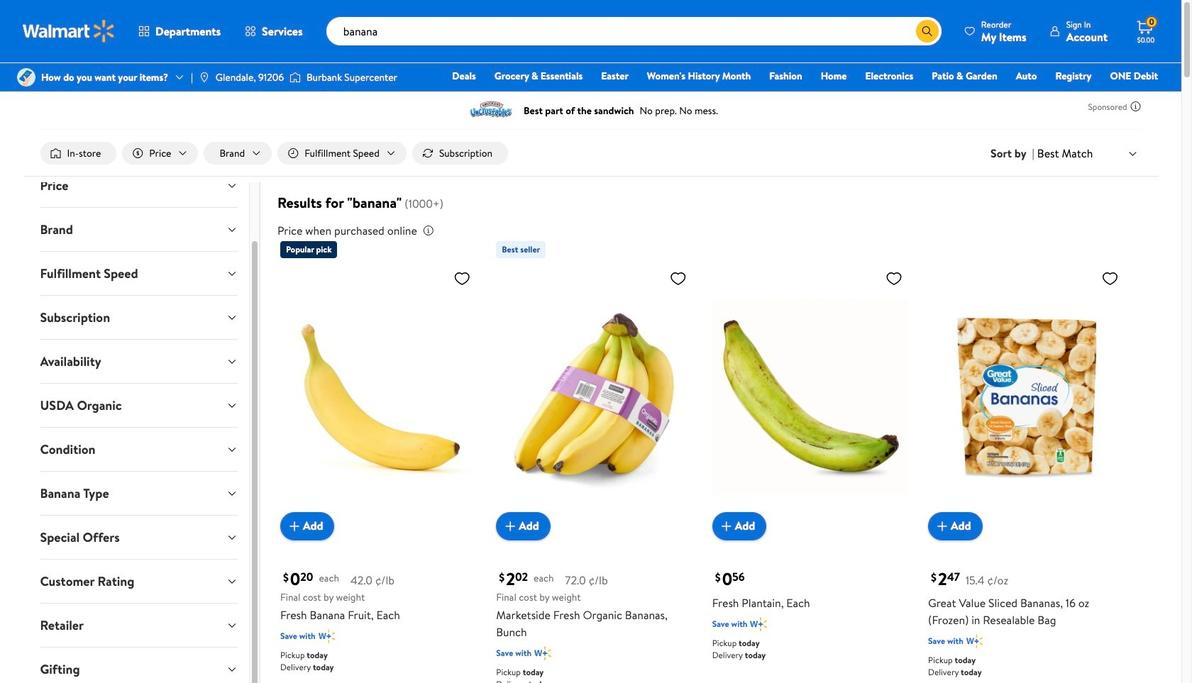 Task type: locate. For each thing, give the bounding box(es) containing it.
add to cart image
[[502, 518, 519, 535], [718, 518, 735, 535]]

4 tab from the top
[[29, 296, 249, 339]]

1 horizontal spatial add to cart image
[[718, 518, 735, 535]]

legal information image
[[423, 225, 434, 237]]

0 horizontal spatial add to cart image
[[502, 518, 519, 535]]

7 tab from the top
[[29, 428, 249, 472]]

1 horizontal spatial walmart plus image
[[535, 647, 551, 661]]

walmart image
[[23, 20, 115, 43]]

0 horizontal spatial walmart plus image
[[319, 630, 335, 644]]

sort and filter section element
[[23, 131, 1159, 176]]

sign in to add to favorites list, great value sliced bananas, 16 oz (frozen) in resealable bag image
[[1102, 270, 1119, 288]]

add to cart image for great value sliced bananas, 16 oz (frozen) in resealable bag image at the right of the page
[[934, 518, 951, 535]]

 image
[[17, 68, 36, 87], [199, 72, 210, 83]]

add to cart image for fresh plantain, each image on the right of the page
[[718, 518, 735, 535]]

marketside fresh organic bananas, bunch image
[[497, 264, 693, 529]]

walmart plus image for marketside fresh organic bananas, bunch image
[[535, 647, 551, 661]]

walmart plus image
[[751, 617, 768, 632], [319, 630, 335, 644], [535, 647, 551, 661]]

2 add to cart image from the left
[[718, 518, 735, 535]]

1 add to cart image from the left
[[502, 518, 519, 535]]

2 add to cart image from the left
[[934, 518, 951, 535]]

3 tab from the top
[[29, 252, 249, 295]]

search icon image
[[922, 26, 934, 37]]

1 tab from the top
[[29, 164, 249, 207]]

9 tab from the top
[[29, 516, 249, 560]]

5 tab from the top
[[29, 340, 249, 383]]

add to cart image
[[286, 518, 303, 535], [934, 518, 951, 535]]

11 tab from the top
[[29, 604, 249, 648]]

sign in to add to favorites list, fresh plantain, each image
[[886, 270, 903, 288]]

add to cart image for fresh banana fruit, each "image"
[[286, 518, 303, 535]]

sign in to add to favorites list, marketside fresh organic bananas, bunch image
[[670, 270, 687, 288]]

sign in to add to favorites list, fresh banana fruit, each image
[[454, 270, 471, 288]]

1 add to cart image from the left
[[286, 518, 303, 535]]

 image
[[290, 70, 301, 84]]

0 horizontal spatial add to cart image
[[286, 518, 303, 535]]

walmart plus image
[[967, 635, 984, 649]]

tab
[[29, 164, 249, 207], [29, 208, 249, 251], [29, 252, 249, 295], [29, 296, 249, 339], [29, 340, 249, 383], [29, 384, 249, 427], [29, 428, 249, 472], [29, 472, 249, 516], [29, 516, 249, 560], [29, 560, 249, 604], [29, 604, 249, 648], [29, 648, 249, 684]]

1 horizontal spatial add to cart image
[[934, 518, 951, 535]]



Task type: describe. For each thing, give the bounding box(es) containing it.
fresh banana fruit, each image
[[280, 264, 477, 529]]

Search search field
[[326, 17, 942, 45]]

2 tab from the top
[[29, 208, 249, 251]]

0 horizontal spatial  image
[[17, 68, 36, 87]]

walmart plus image for fresh banana fruit, each "image"
[[319, 630, 335, 644]]

12 tab from the top
[[29, 648, 249, 684]]

add to cart image for marketside fresh organic bananas, bunch image
[[502, 518, 519, 535]]

1 horizontal spatial  image
[[199, 72, 210, 83]]

sort by best match image
[[1128, 148, 1139, 159]]

6 tab from the top
[[29, 384, 249, 427]]

2 horizontal spatial walmart plus image
[[751, 617, 768, 632]]

ad disclaimer and feedback image
[[1131, 101, 1142, 112]]

8 tab from the top
[[29, 472, 249, 516]]

Walmart Site-Wide search field
[[326, 17, 942, 45]]

fresh plantain, each image
[[713, 264, 909, 529]]

10 tab from the top
[[29, 560, 249, 604]]

clear search field text image
[[899, 25, 911, 37]]

great value sliced bananas, 16 oz (frozen) in resealable bag image
[[929, 264, 1125, 529]]



Task type: vqa. For each thing, say whether or not it's contained in the screenshot.
sort and filter section element
yes



